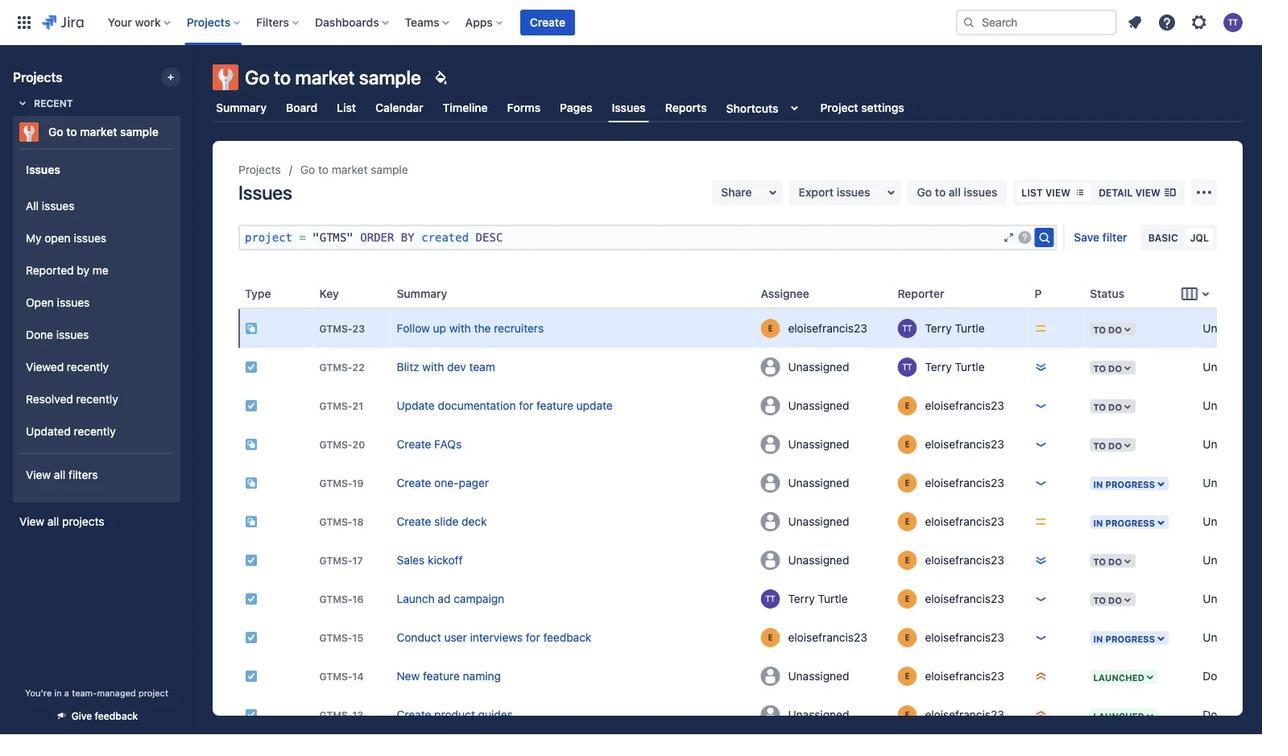 Task type: locate. For each thing, give the bounding box(es) containing it.
all right open export issues dropdown icon
[[949, 186, 961, 199]]

resolved recently
[[26, 393, 118, 406]]

export issues
[[799, 186, 871, 199]]

1 low image from the top
[[1035, 400, 1048, 413]]

2 sub task image from the top
[[245, 438, 258, 451]]

0 vertical spatial all
[[949, 186, 961, 199]]

primary element
[[10, 0, 956, 45]]

task image for sales
[[245, 554, 258, 567]]

0 horizontal spatial drag column image
[[313, 284, 332, 303]]

1 row from the top
[[239, 309, 1263, 348]]

view left projects
[[19, 515, 44, 529]]

update documentation for feature update
[[397, 399, 613, 413]]

open issues link
[[19, 287, 174, 319]]

detail
[[1099, 187, 1133, 198]]

1 horizontal spatial view
[[1136, 187, 1161, 198]]

1 vertical spatial view
[[19, 515, 44, 529]]

drag column image inside assignee button
[[755, 284, 774, 303]]

feedback right the interviews
[[543, 631, 592, 645]]

1 task image from the top
[[245, 361, 258, 374]]

1 vertical spatial issues
[[26, 163, 60, 176]]

p button
[[1029, 282, 1068, 305]]

1 vertical spatial summary
[[397, 287, 448, 300]]

summary button
[[390, 282, 473, 305]]

1 vertical spatial task image
[[245, 554, 258, 567]]

my open issues
[[26, 232, 106, 245]]

sample
[[359, 66, 421, 89], [120, 125, 159, 139], [371, 163, 408, 176]]

1 vertical spatial terry turtle
[[925, 361, 985, 374]]

0 vertical spatial task image
[[245, 361, 258, 374]]

1 vertical spatial terry
[[925, 361, 952, 374]]

4 low image from the top
[[1035, 632, 1048, 645]]

highest image
[[1035, 670, 1048, 683], [1035, 709, 1048, 722]]

3 task image from the top
[[245, 670, 258, 683]]

0 horizontal spatial go to market sample link
[[13, 116, 174, 148]]

0 vertical spatial issues
[[612, 101, 646, 114]]

create for create one-pager
[[397, 477, 431, 490]]

sort in ascending order image right key
[[346, 287, 358, 300]]

faqs
[[434, 438, 462, 451]]

updated recently link
[[19, 416, 174, 448]]

lowest image for terry turtle
[[1035, 361, 1048, 374]]

1 unassigned from the top
[[788, 361, 850, 374]]

15
[[353, 632, 364, 644]]

4 task image from the top
[[245, 709, 258, 722]]

2 gtms- from the top
[[319, 362, 353, 373]]

2 vertical spatial projects
[[239, 163, 281, 176]]

8 unresolved from the top
[[1203, 593, 1262, 606]]

1 horizontal spatial summary
[[397, 287, 448, 300]]

drag column image up gtms-23
[[313, 284, 332, 303]]

create left slide on the bottom left
[[397, 515, 431, 529]]

pager
[[459, 477, 489, 490]]

1 view from the left
[[1046, 187, 1071, 198]]

terry turtle for eloisefrancis23
[[925, 322, 985, 335]]

task image for new
[[245, 670, 258, 683]]

gtms- for new feature naming
[[319, 671, 353, 682]]

feature left update
[[537, 399, 574, 413]]

low image for campaign
[[1035, 593, 1048, 606]]

recently inside viewed recently link
[[67, 361, 109, 374]]

drag column image
[[239, 284, 258, 303], [755, 284, 774, 303], [892, 284, 911, 303], [1029, 284, 1048, 303], [1084, 284, 1103, 303]]

1 vertical spatial highest image
[[1035, 709, 1048, 722]]

2 vertical spatial task image
[[245, 632, 258, 645]]

lowest image down medium icon
[[1035, 554, 1048, 567]]

0 horizontal spatial feature
[[423, 670, 460, 683]]

gtms- up gtms-21
[[319, 362, 353, 373]]

follow up with the recruiters
[[397, 322, 544, 335]]

2 row from the top
[[239, 348, 1263, 387]]

1 vertical spatial market
[[80, 125, 117, 139]]

unassigned
[[788, 361, 850, 374], [788, 399, 850, 413], [788, 438, 850, 451], [788, 477, 850, 490], [788, 515, 850, 529], [788, 554, 850, 567], [788, 670, 850, 683], [788, 709, 850, 722]]

gtms- down gtms-15 link
[[319, 671, 353, 682]]

11 row from the top
[[239, 696, 1263, 735]]

board
[[286, 101, 318, 114]]

0 vertical spatial go to market sample link
[[13, 116, 174, 148]]

view up search image
[[1046, 187, 1071, 198]]

done for new feature naming
[[1203, 670, 1231, 683]]

go right projects link
[[300, 163, 315, 176]]

sub task image
[[245, 516, 258, 529]]

gtms- for create slide deck
[[319, 516, 353, 528]]

1 vertical spatial project
[[139, 688, 168, 699]]

2 vertical spatial all
[[47, 515, 59, 529]]

task image
[[245, 400, 258, 413], [245, 593, 258, 606], [245, 670, 258, 683], [245, 709, 258, 722]]

gtms- up gtms-18
[[319, 478, 353, 489]]

0 vertical spatial highest image
[[1035, 670, 1048, 683]]

1 group from the top
[[19, 148, 174, 501]]

5 unassigned from the top
[[788, 515, 850, 529]]

issues inside tab list
[[612, 101, 646, 114]]

sort in ascending order image inside key button
[[346, 287, 358, 300]]

3 gtms- from the top
[[319, 400, 353, 412]]

5 gtms- from the top
[[319, 478, 353, 489]]

0 vertical spatial done
[[26, 328, 53, 342]]

7 gtms- from the top
[[319, 555, 353, 566]]

apps button
[[461, 10, 509, 35]]

appswitcher icon image
[[15, 13, 34, 32]]

create
[[530, 16, 566, 29], [397, 438, 431, 451], [397, 477, 431, 490], [397, 515, 431, 529], [397, 709, 431, 722]]

projects up "sidebar navigation" icon
[[187, 16, 231, 29]]

task image for create
[[245, 709, 258, 722]]

all left projects
[[47, 515, 59, 529]]

sidebar navigation image
[[176, 64, 211, 97]]

sample up calendar
[[359, 66, 421, 89]]

issues down the reported by me
[[57, 296, 90, 309]]

eloisefrancis23 for launch ad campaign
[[925, 593, 1005, 606]]

0 vertical spatial terry
[[925, 322, 952, 335]]

updated recently
[[26, 425, 116, 438]]

0 horizontal spatial list
[[337, 101, 356, 114]]

create left one-
[[397, 477, 431, 490]]

2 vertical spatial go to market sample
[[300, 163, 408, 176]]

issues right export
[[837, 186, 871, 199]]

issues left list view
[[964, 186, 998, 199]]

5 row from the top
[[239, 464, 1263, 503]]

0 vertical spatial sample
[[359, 66, 421, 89]]

summary up follow
[[397, 287, 448, 300]]

all left filters
[[54, 469, 65, 482]]

0 vertical spatial list
[[337, 101, 356, 114]]

update
[[577, 399, 613, 413]]

0 horizontal spatial sort in ascending order image
[[346, 287, 358, 300]]

sort in ascending order image inside assignee button
[[816, 287, 829, 300]]

go to market sample link down list link
[[300, 160, 408, 180]]

group containing issues
[[19, 148, 174, 501]]

1 vertical spatial sample
[[120, 125, 159, 139]]

3 low image from the top
[[1035, 593, 1048, 606]]

2 vertical spatial sample
[[371, 163, 408, 176]]

issues up all issues
[[26, 163, 60, 176]]

assignee button
[[755, 282, 835, 305]]

filters
[[256, 16, 289, 29]]

gtms-19 link
[[319, 478, 364, 489]]

create for create product guides
[[397, 709, 431, 722]]

sub task image
[[245, 322, 258, 335], [245, 438, 258, 451], [245, 477, 258, 490]]

gtms- up gtms-16 link
[[319, 555, 353, 566]]

projects inside dropdown button
[[187, 16, 231, 29]]

feedback down managed
[[95, 711, 138, 722]]

issues inside group
[[26, 163, 60, 176]]

1 vertical spatial feature
[[423, 670, 460, 683]]

0 vertical spatial feedback
[[543, 631, 592, 645]]

with
[[449, 322, 471, 335], [422, 361, 444, 374]]

drag column image for p
[[1029, 284, 1048, 303]]

1 vertical spatial sub task image
[[245, 438, 258, 451]]

create product guides
[[397, 709, 513, 722]]

feedback inside give feedback button
[[95, 711, 138, 722]]

1 vertical spatial list
[[1022, 187, 1043, 198]]

2 drag column image from the left
[[755, 284, 774, 303]]

the
[[474, 322, 491, 335]]

2 low image from the top
[[1035, 438, 1048, 451]]

to
[[274, 66, 291, 89], [66, 125, 77, 139], [318, 163, 329, 176], [935, 186, 946, 199]]

jira image
[[42, 13, 84, 32], [42, 13, 84, 32]]

unresolved
[[1203, 322, 1262, 335], [1203, 361, 1262, 374], [1203, 399, 1262, 413], [1203, 438, 1262, 451], [1203, 477, 1262, 490], [1203, 515, 1262, 529], [1203, 554, 1262, 567], [1203, 593, 1262, 606], [1203, 631, 1262, 645]]

1 vertical spatial recently
[[76, 393, 118, 406]]

0 vertical spatial with
[[449, 322, 471, 335]]

2 task image from the top
[[245, 554, 258, 567]]

4 drag column image from the left
[[1029, 284, 1048, 303]]

7 unassigned from the top
[[788, 670, 850, 683]]

1 drag column image from the left
[[313, 284, 332, 303]]

3 unassigned from the top
[[788, 438, 850, 451]]

go
[[245, 66, 270, 89], [48, 125, 63, 139], [300, 163, 315, 176], [917, 186, 932, 199]]

create left faqs
[[397, 438, 431, 451]]

campaign
[[454, 593, 505, 606]]

create for create faqs
[[397, 438, 431, 451]]

gtms- for create faqs
[[319, 439, 353, 450]]

gtms- down gtms-21
[[319, 439, 353, 450]]

gtms- for create product guides
[[319, 710, 353, 721]]

0 horizontal spatial issues
[[26, 163, 60, 176]]

follow
[[397, 322, 430, 335]]

drag column image inside p button
[[1029, 284, 1048, 303]]

gtms- down gtms-16 link
[[319, 632, 353, 644]]

3 drag column image from the left
[[892, 284, 911, 303]]

issues for all issues
[[42, 200, 74, 213]]

projects up collapse recent projects icon
[[13, 70, 63, 85]]

with right up
[[449, 322, 471, 335]]

17
[[353, 555, 363, 566]]

gtms-21 link
[[319, 400, 363, 412]]

8 gtms- from the top
[[319, 594, 353, 605]]

sort in ascending order image
[[346, 287, 358, 300], [816, 287, 829, 300]]

1 horizontal spatial projects
[[187, 16, 231, 29]]

view right detail
[[1136, 187, 1161, 198]]

4 unresolved from the top
[[1203, 438, 1262, 451]]

summary
[[216, 101, 267, 114], [397, 287, 448, 300]]

editor image
[[1003, 231, 1016, 244]]

done
[[26, 328, 53, 342], [1203, 670, 1231, 683], [1203, 709, 1231, 722]]

go to market sample up list link
[[245, 66, 421, 89]]

3 task image from the top
[[245, 632, 258, 645]]

dashboards
[[315, 16, 379, 29]]

created
[[422, 231, 469, 244]]

1 lowest image from the top
[[1035, 361, 1048, 374]]

calendar
[[376, 101, 424, 114]]

3 row from the top
[[239, 387, 1263, 425]]

gtms-23 link
[[319, 323, 365, 334]]

recently down viewed recently link
[[76, 393, 118, 406]]

1 horizontal spatial list
[[1022, 187, 1043, 198]]

lowest image down medium image
[[1035, 361, 1048, 374]]

gtms- down gtms-17 link
[[319, 594, 353, 605]]

5 unresolved from the top
[[1203, 477, 1262, 490]]

create for create slide deck
[[397, 515, 431, 529]]

2 highest image from the top
[[1035, 709, 1048, 722]]

you're in a team-managed project
[[25, 688, 168, 699]]

gtms- down key button
[[319, 323, 353, 334]]

market up list link
[[295, 66, 355, 89]]

gtms-22 link
[[319, 362, 365, 373]]

1 vertical spatial projects
[[13, 70, 63, 85]]

8 unassigned from the top
[[788, 709, 850, 722]]

unassigned for deck
[[788, 515, 850, 529]]

market up all issues 'link'
[[80, 125, 117, 139]]

group
[[19, 148, 174, 501], [19, 185, 174, 453]]

11 gtms- from the top
[[319, 710, 353, 721]]

eloisefrancis23 for create slide deck
[[925, 515, 1005, 529]]

shortcuts
[[727, 101, 779, 115]]

1 unresolved from the top
[[1203, 322, 1262, 335]]

recently inside resolved recently link
[[76, 393, 118, 406]]

view
[[1046, 187, 1071, 198], [1136, 187, 1161, 198]]

row containing blitz with dev team
[[239, 348, 1263, 387]]

settings
[[862, 101, 905, 114]]

issues inside 'link'
[[42, 200, 74, 213]]

projects for 'projects' dropdown button
[[187, 16, 231, 29]]

gtms- for launch ad campaign
[[319, 594, 353, 605]]

apps
[[465, 16, 493, 29]]

blitz with dev team link
[[397, 361, 495, 374]]

lowest image
[[1035, 361, 1048, 374], [1035, 554, 1048, 567]]

sub task image for create one-pager
[[245, 477, 258, 490]]

issues inside button
[[837, 186, 871, 199]]

reported
[[26, 264, 74, 277]]

search image
[[963, 16, 976, 29]]

dashboards button
[[310, 10, 395, 35]]

0 vertical spatial recently
[[67, 361, 109, 374]]

status button
[[1084, 282, 1151, 305]]

7 row from the top
[[239, 541, 1263, 580]]

group containing all issues
[[19, 185, 174, 453]]

projects down summary "link"
[[239, 163, 281, 176]]

unassigned for naming
[[788, 670, 850, 683]]

create right "apps" dropdown button
[[530, 16, 566, 29]]

share button
[[712, 180, 783, 205]]

unresolved for pager
[[1203, 477, 1262, 490]]

1 vertical spatial turtle
[[955, 361, 985, 374]]

project left "="
[[245, 231, 292, 244]]

1 vertical spatial lowest image
[[1035, 554, 1048, 567]]

go to all issues link
[[908, 180, 1008, 205]]

teams
[[405, 16, 440, 29]]

1 horizontal spatial with
[[449, 322, 471, 335]]

turtle for eloisefrancis23
[[955, 322, 985, 335]]

resolved recently link
[[19, 384, 174, 416]]

0 horizontal spatial with
[[422, 361, 444, 374]]

issues down projects link
[[239, 181, 292, 204]]

your work
[[108, 16, 161, 29]]

1 vertical spatial done
[[1203, 670, 1231, 683]]

sample down calendar "link"
[[371, 163, 408, 176]]

low image
[[1035, 477, 1048, 490]]

project right managed
[[139, 688, 168, 699]]

summary inside "link"
[[216, 101, 267, 114]]

0 vertical spatial summary
[[216, 101, 267, 114]]

highest image for create product guides
[[1035, 709, 1048, 722]]

drag column image for key
[[313, 284, 332, 303]]

create one-pager
[[397, 477, 489, 490]]

feedback
[[543, 631, 592, 645], [95, 711, 138, 722]]

row containing create product guides
[[239, 696, 1263, 735]]

2 vertical spatial issues
[[239, 181, 292, 204]]

for right documentation
[[519, 399, 534, 413]]

3 unresolved from the top
[[1203, 399, 1262, 413]]

list for list
[[337, 101, 356, 114]]

update documentation for feature update link
[[397, 399, 613, 413]]

6 row from the top
[[239, 503, 1263, 541]]

2 vertical spatial recently
[[74, 425, 116, 438]]

done issues
[[26, 328, 89, 342]]

feature
[[537, 399, 574, 413], [423, 670, 460, 683]]

turtle
[[955, 322, 985, 335], [955, 361, 985, 374], [818, 593, 848, 606]]

1 horizontal spatial go to market sample link
[[300, 160, 408, 180]]

drag column image inside status button
[[1084, 284, 1103, 303]]

my
[[26, 232, 42, 245]]

issues up the viewed recently
[[56, 328, 89, 342]]

terry for unassigned
[[925, 361, 952, 374]]

medium image
[[1035, 322, 1048, 335]]

for right the interviews
[[526, 631, 540, 645]]

1 horizontal spatial feature
[[537, 399, 574, 413]]

tab list
[[203, 93, 1253, 122]]

1 horizontal spatial feedback
[[543, 631, 592, 645]]

all issues link
[[19, 190, 174, 222]]

0 vertical spatial turtle
[[955, 322, 985, 335]]

new feature naming
[[397, 670, 501, 683]]

drag column image
[[313, 284, 332, 303], [390, 284, 410, 303]]

2 vertical spatial sub task image
[[245, 477, 258, 490]]

sub task image for create faqs
[[245, 438, 258, 451]]

0 horizontal spatial feedback
[[95, 711, 138, 722]]

9 row from the top
[[239, 619, 1263, 658]]

10 row from the top
[[239, 658, 1263, 696]]

save filter
[[1074, 231, 1128, 244]]

1 highest image from the top
[[1035, 670, 1048, 683]]

sort in ascending order image for assignee
[[816, 287, 829, 300]]

market down list link
[[332, 163, 368, 176]]

gtms- down gtms-22 link
[[319, 400, 353, 412]]

1 drag column image from the left
[[239, 284, 258, 303]]

view for view all projects
[[19, 515, 44, 529]]

1 sub task image from the top
[[245, 322, 258, 335]]

sort in ascending order image for key
[[346, 287, 358, 300]]

projects button
[[182, 10, 247, 35]]

0 vertical spatial view
[[26, 469, 51, 482]]

sort in ascending order image right the assignee
[[816, 287, 829, 300]]

9 gtms- from the top
[[319, 632, 353, 644]]

2 sort in ascending order image from the left
[[816, 287, 829, 300]]

1 sort in ascending order image from the left
[[346, 287, 358, 300]]

0 vertical spatial projects
[[187, 16, 231, 29]]

1 horizontal spatial sort in ascending order image
[[816, 287, 829, 300]]

gtms-21
[[319, 400, 363, 412]]

2 horizontal spatial issues
[[612, 101, 646, 114]]

feature right the 'new'
[[423, 670, 460, 683]]

2 task image from the top
[[245, 593, 258, 606]]

0 horizontal spatial summary
[[216, 101, 267, 114]]

open share dialog image
[[764, 183, 783, 202]]

9 unresolved from the top
[[1203, 631, 1262, 645]]

create inside button
[[530, 16, 566, 29]]

1 horizontal spatial project
[[245, 231, 292, 244]]

1 horizontal spatial issues
[[239, 181, 292, 204]]

go down recent
[[48, 125, 63, 139]]

recently inside updated recently 'link'
[[74, 425, 116, 438]]

drag column image for status
[[1084, 284, 1103, 303]]

10 gtms- from the top
[[319, 671, 353, 682]]

2 drag column image from the left
[[390, 284, 410, 303]]

6 gtms- from the top
[[319, 516, 353, 528]]

0 vertical spatial lowest image
[[1035, 361, 1048, 374]]

create down the 'new'
[[397, 709, 431, 722]]

sample left add to starred image
[[120, 125, 159, 139]]

timeline
[[443, 101, 488, 114]]

8 row from the top
[[239, 580, 1263, 619]]

gtms-16 link
[[319, 594, 364, 605]]

row containing sales kickoff
[[239, 541, 1263, 580]]

summary left 'board'
[[216, 101, 267, 114]]

project settings
[[821, 101, 905, 114]]

4 row from the top
[[239, 425, 1263, 464]]

recently down done issues link
[[67, 361, 109, 374]]

view down updated
[[26, 469, 51, 482]]

task image
[[245, 361, 258, 374], [245, 554, 258, 567], [245, 632, 258, 645]]

gtms- down gtms-14 link at the bottom left of page
[[319, 710, 353, 721]]

lowest image for eloisefrancis23
[[1035, 554, 1048, 567]]

low image
[[1035, 400, 1048, 413], [1035, 438, 1048, 451], [1035, 593, 1048, 606], [1035, 632, 1048, 645]]

1 gtms- from the top
[[319, 323, 353, 334]]

2 group from the top
[[19, 185, 174, 453]]

with left dev
[[422, 361, 444, 374]]

row
[[239, 309, 1263, 348], [239, 348, 1263, 387], [239, 387, 1263, 425], [239, 425, 1263, 464], [239, 464, 1263, 503], [239, 503, 1263, 541], [239, 541, 1263, 580], [239, 580, 1263, 619], [239, 619, 1263, 658], [239, 658, 1263, 696], [239, 696, 1263, 735]]

6 unresolved from the top
[[1203, 515, 1262, 529]]

row containing create faqs
[[239, 425, 1263, 464]]

issues right pages
[[612, 101, 646, 114]]

terry for eloisefrancis23
[[925, 322, 952, 335]]

list up syntax help image on the top right
[[1022, 187, 1043, 198]]

2 lowest image from the top
[[1035, 554, 1048, 567]]

recently down resolved recently link on the left bottom of page
[[74, 425, 116, 438]]

4 gtms- from the top
[[319, 439, 353, 450]]

2 view from the left
[[1136, 187, 1161, 198]]

1 vertical spatial all
[[54, 469, 65, 482]]

all for projects
[[47, 515, 59, 529]]

issues right open
[[74, 232, 106, 245]]

list right 'board'
[[337, 101, 356, 114]]

create slide deck
[[397, 515, 487, 529]]

go to market sample link down recent
[[13, 116, 174, 148]]

drag column image up follow
[[390, 284, 410, 303]]

recruiters
[[494, 322, 544, 335]]

1 task image from the top
[[245, 400, 258, 413]]

drag column image inside type button
[[239, 284, 258, 303]]

drag column image inside "summary" "button"
[[390, 284, 410, 303]]

launch
[[397, 593, 435, 606]]

go to market sample down recent
[[48, 125, 159, 139]]

4 unassigned from the top
[[788, 477, 850, 490]]

1 vertical spatial with
[[422, 361, 444, 374]]

3 sub task image from the top
[[245, 477, 258, 490]]

create project image
[[164, 71, 177, 84]]

0 vertical spatial sub task image
[[245, 322, 258, 335]]

eloisefrancis23 for create one-pager
[[925, 477, 1005, 490]]

0 horizontal spatial view
[[1046, 187, 1071, 198]]

filter
[[1103, 231, 1128, 244]]

0 vertical spatial terry turtle
[[925, 322, 985, 335]]

2 vertical spatial done
[[1203, 709, 1231, 722]]

new
[[397, 670, 420, 683]]

1 vertical spatial feedback
[[95, 711, 138, 722]]

issues right all
[[42, 200, 74, 213]]

1 vertical spatial for
[[526, 631, 540, 645]]

2 horizontal spatial projects
[[239, 163, 281, 176]]

timeline link
[[440, 93, 491, 122]]

2 unassigned from the top
[[788, 399, 850, 413]]

gtms-15
[[319, 632, 364, 644]]

1 horizontal spatial drag column image
[[390, 284, 410, 303]]

2 unresolved from the top
[[1203, 361, 1262, 374]]

reports link
[[662, 93, 710, 122]]

0 horizontal spatial projects
[[13, 70, 63, 85]]

0 vertical spatial project
[[245, 231, 292, 244]]

update
[[397, 399, 435, 413]]

5 drag column image from the left
[[1084, 284, 1103, 303]]

banner
[[0, 0, 1263, 45]]

go to market sample down list link
[[300, 163, 408, 176]]

gtms- up gtms-17
[[319, 516, 353, 528]]

kickoff
[[428, 554, 463, 567]]



Task type: vqa. For each thing, say whether or not it's contained in the screenshot.


Task type: describe. For each thing, give the bounding box(es) containing it.
6 unassigned from the top
[[788, 554, 850, 567]]

gtms- for conduct user interviews for feedback
[[319, 632, 353, 644]]

reporter button
[[892, 282, 971, 305]]

open
[[45, 232, 71, 245]]

0 horizontal spatial project
[[139, 688, 168, 699]]

issues for export issues
[[837, 186, 871, 199]]

pages link
[[557, 93, 596, 122]]

to right projects link
[[318, 163, 329, 176]]

go up summary "link"
[[245, 66, 270, 89]]

gtms-14
[[319, 671, 364, 682]]

gtms-19
[[319, 478, 364, 489]]

your profile and settings image
[[1224, 13, 1243, 32]]

team
[[469, 361, 495, 374]]

teams button
[[400, 10, 456, 35]]

gtms-13
[[319, 710, 364, 721]]

unassigned for guides
[[788, 709, 850, 722]]

chevron down icon image
[[1197, 284, 1216, 304]]

gtms-20
[[319, 439, 365, 450]]

gtms-17 link
[[319, 555, 363, 566]]

view for detail view
[[1136, 187, 1161, 198]]

follow up with the recruiters link
[[397, 322, 544, 335]]

viewed recently
[[26, 361, 109, 374]]

Search field
[[956, 10, 1118, 35]]

terry turtle for unassigned
[[925, 361, 985, 374]]

a
[[64, 688, 69, 699]]

view for view all filters
[[26, 469, 51, 482]]

project
[[821, 101, 859, 114]]

gtms-16
[[319, 594, 364, 605]]

give feedback button
[[46, 703, 148, 730]]

18
[[353, 516, 364, 528]]

gtms- for create one-pager
[[319, 478, 353, 489]]

eloisefrancis23 for create faqs
[[925, 438, 1005, 451]]

type
[[245, 287, 271, 300]]

projects
[[62, 515, 104, 529]]

share
[[721, 186, 752, 199]]

0 vertical spatial market
[[295, 66, 355, 89]]

summary inside "button"
[[397, 287, 448, 300]]

board icon image
[[1180, 284, 1200, 304]]

add to starred image
[[176, 122, 195, 142]]

0 vertical spatial go to market sample
[[245, 66, 421, 89]]

projects for projects link
[[239, 163, 281, 176]]

view for list view
[[1046, 187, 1071, 198]]

banner containing your work
[[0, 0, 1263, 45]]

gtms-18 link
[[319, 516, 364, 528]]

list view
[[1022, 187, 1071, 198]]

issues element
[[239, 280, 1263, 736]]

gtms- for blitz with dev team
[[319, 362, 353, 373]]

detail view
[[1099, 187, 1161, 198]]

row containing new feature naming
[[239, 658, 1263, 696]]

2 vertical spatial market
[[332, 163, 368, 176]]

drag column image for type
[[239, 284, 258, 303]]

collapse recent projects image
[[13, 93, 32, 113]]

task image for launch
[[245, 593, 258, 606]]

blitz
[[397, 361, 419, 374]]

unresolved for for
[[1203, 399, 1262, 413]]

list for list view
[[1022, 187, 1043, 198]]

issues for projects link
[[239, 181, 292, 204]]

issues for open issues
[[57, 296, 90, 309]]

project inside jql query field
[[245, 231, 292, 244]]

notifications image
[[1126, 13, 1145, 32]]

set background color image
[[431, 68, 450, 87]]

2 vertical spatial terry turtle
[[788, 593, 848, 606]]

one-
[[434, 477, 459, 490]]

sort in ascending order image
[[951, 287, 964, 300]]

unresolved for deck
[[1203, 515, 1262, 529]]

23
[[353, 323, 365, 334]]

task image for conduct
[[245, 632, 258, 645]]

JQL query field
[[240, 226, 1003, 249]]

create for create
[[530, 16, 566, 29]]

create button
[[520, 10, 575, 35]]

22
[[353, 362, 365, 373]]

tab list containing issues
[[203, 93, 1253, 122]]

unassigned for dev
[[788, 361, 850, 374]]

gtms-13 link
[[319, 710, 364, 721]]

open export issues dropdown image
[[882, 183, 901, 202]]

eloisefrancis23 for new feature naming
[[925, 670, 1005, 683]]

gtms-17
[[319, 555, 363, 566]]

create faqs link
[[397, 438, 462, 451]]

to down recent
[[66, 125, 77, 139]]

syntax help image
[[1019, 231, 1032, 244]]

unresolved for with
[[1203, 322, 1262, 335]]

2 vertical spatial turtle
[[818, 593, 848, 606]]

updated
[[26, 425, 71, 438]]

19
[[353, 478, 364, 489]]

"gtms"
[[313, 231, 354, 244]]

eloisefrancis23 for conduct user interviews for feedback
[[925, 631, 1005, 645]]

drag column image for assignee
[[755, 284, 774, 303]]

sales
[[397, 554, 425, 567]]

view all projects
[[19, 515, 104, 529]]

forms link
[[504, 93, 544, 122]]

recently for resolved recently
[[76, 393, 118, 406]]

2 vertical spatial terry
[[788, 593, 815, 606]]

=
[[299, 231, 306, 244]]

low image for for
[[1035, 400, 1048, 413]]

create slide deck link
[[397, 515, 487, 529]]

eloisefrancis23 for sales kickoff
[[925, 554, 1005, 567]]

all
[[26, 200, 39, 213]]

shortcuts button
[[723, 93, 808, 122]]

assignee
[[761, 287, 810, 300]]

save filter button
[[1065, 225, 1137, 251]]

done issues link
[[19, 319, 174, 351]]

give feedback
[[71, 711, 138, 722]]

open
[[26, 296, 54, 309]]

row containing update documentation for feature update
[[239, 387, 1263, 425]]

unresolved for campaign
[[1203, 593, 1262, 606]]

you're
[[25, 688, 52, 699]]

status
[[1091, 287, 1125, 300]]

create product guides link
[[397, 709, 513, 722]]

go to all issues
[[917, 186, 998, 199]]

your work button
[[103, 10, 177, 35]]

unresolved for interviews
[[1203, 631, 1262, 645]]

row containing conduct user interviews for feedback
[[239, 619, 1263, 658]]

row containing create slide deck
[[239, 503, 1263, 541]]

task image for update
[[245, 400, 258, 413]]

eloisefrancis23 for create product guides
[[925, 709, 1005, 722]]

all for filters
[[54, 469, 65, 482]]

help image
[[1158, 13, 1177, 32]]

export
[[799, 186, 834, 199]]

export issues button
[[789, 180, 901, 205]]

viewed recently link
[[19, 351, 174, 384]]

recently for viewed recently
[[67, 361, 109, 374]]

unassigned for pager
[[788, 477, 850, 490]]

give
[[71, 711, 92, 722]]

1 vertical spatial go to market sample link
[[300, 160, 408, 180]]

gtms-22
[[319, 362, 365, 373]]

projects link
[[239, 160, 281, 180]]

ad
[[438, 593, 451, 606]]

issues for left go to market sample link
[[26, 163, 60, 176]]

viewed
[[26, 361, 64, 374]]

new feature naming link
[[397, 670, 501, 683]]

0 vertical spatial for
[[519, 399, 534, 413]]

desc
[[476, 231, 503, 244]]

slide
[[434, 515, 459, 529]]

unassigned for for
[[788, 399, 850, 413]]

recent
[[34, 97, 73, 109]]

import and bulk change issues image
[[1195, 183, 1214, 202]]

blitz with dev team
[[397, 361, 495, 374]]

sub task image for follow up with the recruiters
[[245, 322, 258, 335]]

naming
[[463, 670, 501, 683]]

by
[[77, 264, 89, 277]]

search image
[[1035, 228, 1054, 247]]

7 unresolved from the top
[[1203, 554, 1262, 567]]

my open issues link
[[19, 222, 174, 255]]

highest image for new feature naming
[[1035, 670, 1048, 683]]

recently for updated recently
[[74, 425, 116, 438]]

feedback inside issues element
[[543, 631, 592, 645]]

0 vertical spatial feature
[[537, 399, 574, 413]]

done for create product guides
[[1203, 709, 1231, 722]]

unresolved for dev
[[1203, 361, 1262, 374]]

1 vertical spatial go to market sample
[[48, 125, 159, 139]]

to up 'board'
[[274, 66, 291, 89]]

gtms- for sales kickoff
[[319, 555, 353, 566]]

calendar link
[[372, 93, 427, 122]]

issues for done issues
[[56, 328, 89, 342]]

gtms- for follow up with the recruiters
[[319, 323, 353, 334]]

work
[[135, 16, 161, 29]]

settings image
[[1190, 13, 1209, 32]]

save
[[1074, 231, 1100, 244]]

gtms- for update documentation for feature update
[[319, 400, 353, 412]]

conduct user interviews for feedback
[[397, 631, 592, 645]]

to right open export issues dropdown icon
[[935, 186, 946, 199]]

task image for blitz
[[245, 361, 258, 374]]

project = "gtms" order by created desc
[[245, 231, 503, 244]]

drag column image for summary
[[390, 284, 410, 303]]

go right open export issues dropdown icon
[[917, 186, 932, 199]]

row containing launch ad campaign
[[239, 580, 1263, 619]]

turtle for unassigned
[[955, 361, 985, 374]]

row containing follow up with the recruiters
[[239, 309, 1263, 348]]

p
[[1035, 287, 1042, 300]]

drag column image for reporter
[[892, 284, 911, 303]]

low image for interviews
[[1035, 632, 1048, 645]]

medium image
[[1035, 516, 1048, 529]]

eloisefrancis23 for update documentation for feature update
[[925, 399, 1005, 413]]

row containing create one-pager
[[239, 464, 1263, 503]]

gtms-23
[[319, 323, 365, 334]]



